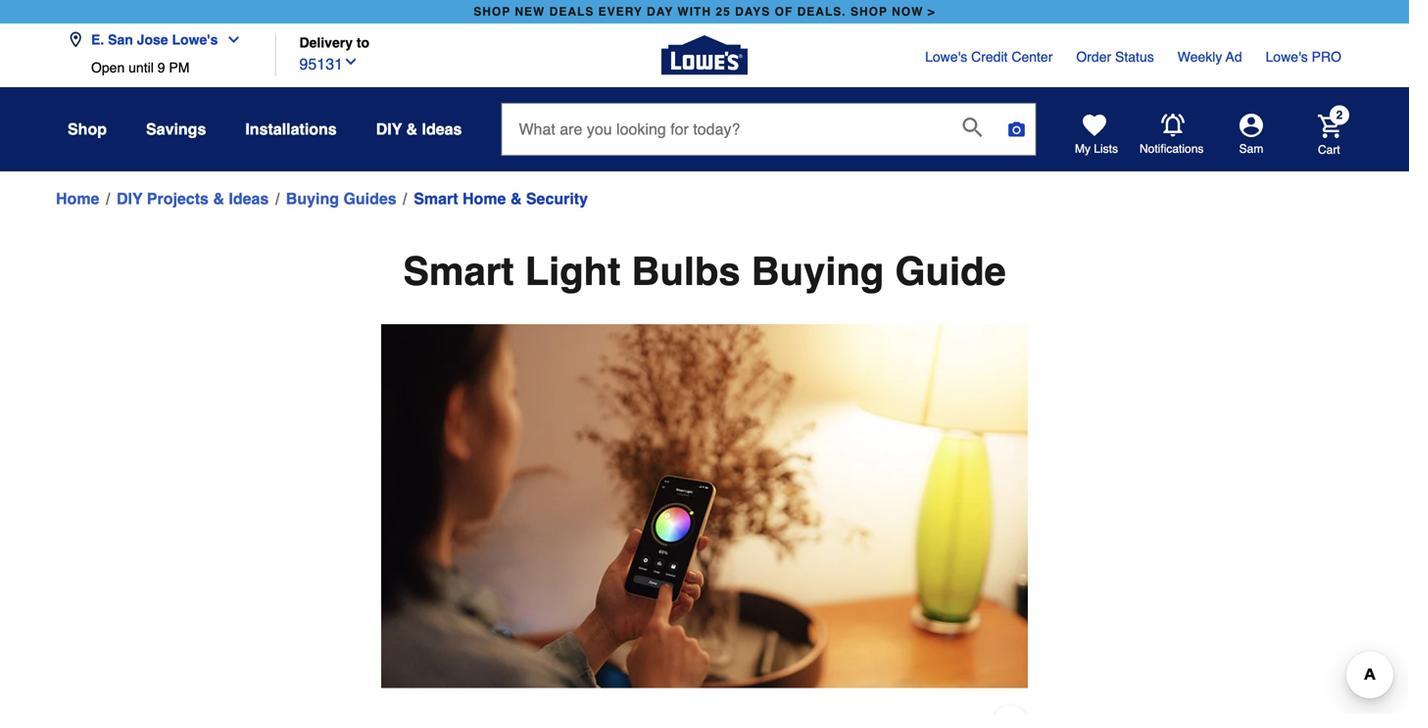 Task type: vqa. For each thing, say whether or not it's contained in the screenshot.
that
no



Task type: locate. For each thing, give the bounding box(es) containing it.
0 vertical spatial buying
[[286, 190, 339, 208]]

shop left new
[[474, 5, 511, 19]]

delivery
[[300, 35, 353, 50]]

chevron down image right "jose"
[[218, 32, 242, 48]]

installations button
[[245, 112, 337, 147]]

smart down smart home & security link
[[403, 249, 514, 294]]

lowe's
[[172, 32, 218, 48], [926, 49, 968, 65], [1266, 49, 1309, 65]]

1 horizontal spatial home
[[463, 190, 506, 208]]

projects
[[147, 190, 209, 208]]

san
[[108, 32, 133, 48]]

lowe's up pm
[[172, 32, 218, 48]]

weekly ad link
[[1178, 47, 1243, 67]]

2 home from the left
[[463, 190, 506, 208]]

shop new deals every day with 25 days of deals. shop now >
[[474, 5, 936, 19]]

credit
[[972, 49, 1008, 65]]

1 horizontal spatial lowe's
[[926, 49, 968, 65]]

notifications
[[1140, 142, 1204, 156]]

1 horizontal spatial shop
[[851, 5, 888, 19]]

0 horizontal spatial &
[[213, 190, 224, 208]]

smart for smart home & security
[[414, 190, 458, 208]]

chevron down image inside the 95131 button
[[343, 54, 359, 70]]

lowe's home improvement logo image
[[662, 12, 748, 99]]

home
[[56, 190, 99, 208], [463, 190, 506, 208]]

2 horizontal spatial lowe's
[[1266, 49, 1309, 65]]

diy left the projects
[[117, 190, 143, 208]]

location image
[[68, 32, 83, 48]]

cart
[[1319, 143, 1341, 157]]

buying
[[286, 190, 339, 208], [752, 249, 885, 294]]

1 horizontal spatial &
[[406, 120, 418, 138]]

home inside smart home & security link
[[463, 190, 506, 208]]

0 vertical spatial chevron down image
[[218, 32, 242, 48]]

0 horizontal spatial lowe's
[[172, 32, 218, 48]]

0 horizontal spatial buying
[[286, 190, 339, 208]]

smart right guides
[[414, 190, 458, 208]]

chevron down image
[[218, 32, 242, 48], [343, 54, 359, 70]]

chevron down image inside the e. san jose lowe's button
[[218, 32, 242, 48]]

1 horizontal spatial diy
[[376, 120, 402, 138]]

delivery to
[[300, 35, 370, 50]]

None search field
[[501, 103, 1037, 174]]

1 horizontal spatial buying
[[752, 249, 885, 294]]

open
[[91, 60, 125, 75]]

smart
[[414, 190, 458, 208], [403, 249, 514, 294]]

home left security
[[463, 190, 506, 208]]

diy projects & ideas
[[117, 190, 269, 208]]

shop left now
[[851, 5, 888, 19]]

2 shop from the left
[[851, 5, 888, 19]]

Search Query text field
[[502, 104, 947, 155]]

& for diy projects & ideas
[[213, 190, 224, 208]]

order status link
[[1077, 47, 1155, 67]]

1 vertical spatial chevron down image
[[343, 54, 359, 70]]

my lists
[[1075, 142, 1119, 156]]

lowe's left pro
[[1266, 49, 1309, 65]]

1 vertical spatial diy
[[117, 190, 143, 208]]

2 horizontal spatial &
[[511, 190, 522, 208]]

ideas right the projects
[[229, 190, 269, 208]]

guide
[[896, 249, 1007, 294]]

diy inside button
[[376, 120, 402, 138]]

0 vertical spatial ideas
[[422, 120, 462, 138]]

&
[[406, 120, 418, 138], [213, 190, 224, 208], [511, 190, 522, 208]]

diy projects & ideas link
[[117, 187, 269, 211]]

search image
[[963, 118, 983, 137]]

home down shop button
[[56, 190, 99, 208]]

1 home from the left
[[56, 190, 99, 208]]

0 horizontal spatial diy
[[117, 190, 143, 208]]

1 vertical spatial smart
[[403, 249, 514, 294]]

lowe's credit center link
[[926, 47, 1053, 67]]

0 horizontal spatial shop
[[474, 5, 511, 19]]

lowe's left credit
[[926, 49, 968, 65]]

shop
[[474, 5, 511, 19], [851, 5, 888, 19]]

ideas inside button
[[422, 120, 462, 138]]

diy up guides
[[376, 120, 402, 138]]

buying guides link
[[286, 187, 397, 211]]

1 horizontal spatial ideas
[[422, 120, 462, 138]]

now
[[892, 5, 924, 19]]

0 horizontal spatial home
[[56, 190, 99, 208]]

0 vertical spatial smart
[[414, 190, 458, 208]]

1 shop from the left
[[474, 5, 511, 19]]

pm
[[169, 60, 190, 75]]

with
[[678, 5, 712, 19]]

e. san jose lowe's button
[[68, 20, 249, 60]]

0 vertical spatial diy
[[376, 120, 402, 138]]

diy
[[376, 120, 402, 138], [117, 190, 143, 208]]

chevron down image down to
[[343, 54, 359, 70]]

home link
[[56, 187, 99, 211]]

ideas
[[422, 120, 462, 138], [229, 190, 269, 208]]

my
[[1075, 142, 1091, 156]]

camera image
[[1007, 120, 1027, 139]]

every
[[599, 5, 643, 19]]

ideas up smart home & security on the left of the page
[[422, 120, 462, 138]]

lowe's inside button
[[172, 32, 218, 48]]

1 horizontal spatial chevron down image
[[343, 54, 359, 70]]

weekly ad
[[1178, 49, 1243, 65]]

shop new deals every day with 25 days of deals. shop now > link
[[470, 0, 940, 24]]

& inside button
[[406, 120, 418, 138]]

jose
[[137, 32, 168, 48]]

lowe's for lowe's credit center
[[926, 49, 968, 65]]

0 horizontal spatial chevron down image
[[218, 32, 242, 48]]

1 vertical spatial ideas
[[229, 190, 269, 208]]



Task type: describe. For each thing, give the bounding box(es) containing it.
deals
[[550, 5, 594, 19]]

center
[[1012, 49, 1053, 65]]

0 horizontal spatial ideas
[[229, 190, 269, 208]]

lowe's home improvement notification center image
[[1162, 114, 1185, 137]]

diy for diy & ideas
[[376, 120, 402, 138]]

lowe's home improvement lists image
[[1083, 114, 1107, 137]]

25
[[716, 5, 731, 19]]

diy & ideas button
[[376, 112, 462, 147]]

ad
[[1226, 49, 1243, 65]]

order
[[1077, 49, 1112, 65]]

lowe's for lowe's pro
[[1266, 49, 1309, 65]]

order status
[[1077, 49, 1155, 65]]

sam button
[[1205, 114, 1299, 157]]

smart for smart light bulbs buying guide
[[403, 249, 514, 294]]

of
[[775, 5, 793, 19]]

lowe's pro
[[1266, 49, 1342, 65]]

my lists link
[[1075, 114, 1119, 157]]

security
[[526, 190, 588, 208]]

diy for diy projects & ideas
[[117, 190, 143, 208]]

savings button
[[146, 112, 206, 147]]

95131
[[300, 55, 343, 73]]

& for smart home & security
[[511, 190, 522, 208]]

guides
[[344, 190, 397, 208]]

lowe's pro link
[[1266, 47, 1342, 67]]

day
[[647, 5, 674, 19]]

days
[[735, 5, 771, 19]]

2
[[1337, 108, 1343, 122]]

installations
[[245, 120, 337, 138]]

bulbs
[[632, 249, 741, 294]]

smart light bulbs buying guide
[[403, 249, 1007, 294]]

lists
[[1094, 142, 1119, 156]]

e.
[[91, 32, 104, 48]]

until
[[129, 60, 154, 75]]

to
[[357, 35, 370, 50]]

shop button
[[68, 112, 107, 147]]

new
[[515, 5, 545, 19]]

95131 button
[[300, 51, 359, 76]]

buying guides
[[286, 190, 397, 208]]

light
[[525, 249, 621, 294]]

1 vertical spatial buying
[[752, 249, 885, 294]]

deals.
[[798, 5, 847, 19]]

weekly
[[1178, 49, 1223, 65]]

a woman adjusting the lighting with her smart phone. image
[[381, 325, 1028, 689]]

diy & ideas
[[376, 120, 462, 138]]

pro
[[1312, 49, 1342, 65]]

status
[[1116, 49, 1155, 65]]

>
[[928, 5, 936, 19]]

lowe's home improvement cart image
[[1319, 114, 1342, 138]]

smart home & security
[[414, 190, 588, 208]]

open until 9 pm
[[91, 60, 190, 75]]

lowe's credit center
[[926, 49, 1053, 65]]

savings
[[146, 120, 206, 138]]

smart home & security link
[[414, 187, 588, 211]]

9
[[158, 60, 165, 75]]

shop
[[68, 120, 107, 138]]

e. san jose lowe's
[[91, 32, 218, 48]]

sam
[[1240, 142, 1264, 156]]



